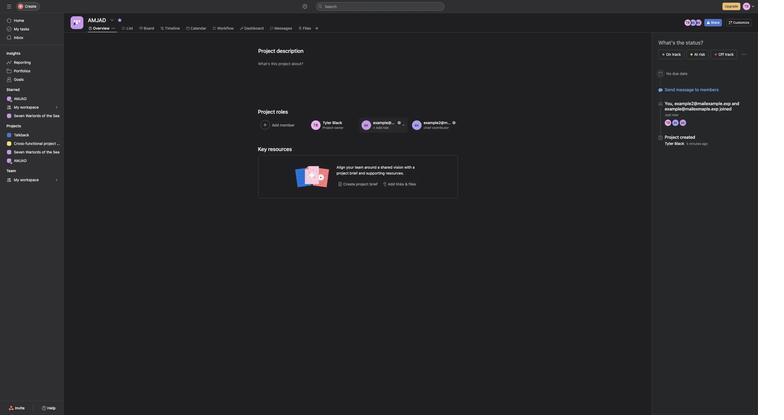 Task type: locate. For each thing, give the bounding box(es) containing it.
1 seven warlords of the sea link from the top
[[3, 112, 61, 120]]

1 horizontal spatial example@mailexmaple.exp
[[665, 107, 719, 111]]

0 vertical spatial of
[[42, 114, 45, 118]]

0 horizontal spatial and
[[359, 171, 365, 176]]

to
[[695, 87, 699, 92]]

my workspace link for "see details, my workspace" "icon" inside the starred element
[[3, 103, 61, 112]]

projects
[[6, 124, 21, 128]]

tyler black link
[[665, 141, 684, 146]]

0 horizontal spatial example@mailexmaple.exp
[[373, 121, 421, 125]]

amjad link inside starred element
[[3, 95, 61, 103]]

my workspace link
[[3, 103, 61, 112], [3, 176, 61, 184]]

1 vertical spatial my workspace
[[14, 178, 39, 182]]

add links & files button
[[381, 180, 417, 189]]

2 horizontal spatial project
[[356, 182, 369, 187]]

1 of from the top
[[42, 114, 45, 118]]

seven up projects at the top left of page
[[14, 114, 24, 118]]

2 seven from the top
[[14, 150, 24, 154]]

1 amjad link from the top
[[3, 95, 61, 103]]

insights element
[[0, 49, 64, 85]]

1 vertical spatial project
[[337, 171, 349, 176]]

invite
[[15, 406, 25, 411]]

example2@mailexample.exp
[[675, 101, 731, 106], [424, 121, 474, 125]]

seven warlords of the sea link down the functional
[[3, 148, 61, 157]]

tb down just
[[666, 121, 670, 125]]

inbox link
[[3, 33, 61, 42]]

the up talkback link
[[46, 114, 52, 118]]

example@mailexmaple.exp up now in the top of the page
[[665, 107, 719, 111]]

chief contributor
[[424, 126, 449, 130]]

just
[[665, 113, 671, 117]]

1 vertical spatial see details, my workspace image
[[55, 179, 58, 182]]

create for create project brief
[[343, 182, 355, 187]]

projects element
[[0, 121, 64, 166]]

2 track from the left
[[725, 52, 734, 57]]

1 my workspace link from the top
[[3, 103, 61, 112]]

2 my from the top
[[14, 105, 19, 110]]

tasks
[[20, 27, 29, 31]]

warlords inside projects element
[[25, 150, 41, 154]]

brief down your
[[350, 171, 358, 176]]

risk
[[699, 52, 705, 57]]

seven inside starred element
[[14, 114, 24, 118]]

1 vertical spatial seven
[[14, 150, 24, 154]]

seven for amjad
[[14, 114, 24, 118]]

0 vertical spatial example2@mailexample.exp
[[675, 101, 731, 106]]

2 of from the top
[[42, 150, 45, 154]]

workspace inside starred element
[[20, 105, 39, 110]]

0 vertical spatial the
[[46, 114, 52, 118]]

1 horizontal spatial and
[[732, 101, 739, 106]]

brief down the supporting
[[370, 182, 378, 187]]

upgrade button
[[723, 3, 741, 10]]

0 vertical spatial and
[[732, 101, 739, 106]]

starred button
[[0, 87, 20, 92]]

1 vertical spatial amjad
[[14, 158, 27, 163]]

tb up the status?
[[686, 21, 690, 25]]

functional
[[25, 141, 43, 146]]

members
[[700, 87, 719, 92]]

and inside 'align your team around a shared vision with a project brief and supporting resources.'
[[359, 171, 365, 176]]

0 vertical spatial seven warlords of the sea link
[[3, 112, 61, 120]]

0 vertical spatial my workspace
[[14, 105, 39, 110]]

brief inside button
[[370, 182, 378, 187]]

2 sea from the top
[[53, 150, 59, 154]]

the down cross-functional project plan
[[46, 150, 52, 154]]

1 vertical spatial warlords
[[25, 150, 41, 154]]

0 vertical spatial my
[[14, 27, 19, 31]]

1 horizontal spatial tb
[[686, 21, 690, 25]]

of inside starred element
[[42, 114, 45, 118]]

my workspace for "see details, my workspace" "icon" within the teams element
[[14, 178, 39, 182]]

add left the links on the top right of the page
[[388, 182, 395, 187]]

what's
[[659, 40, 676, 46]]

example2@mailexample.exp down to
[[675, 101, 731, 106]]

amjad link up teams element
[[3, 157, 61, 165]]

my down starred
[[14, 105, 19, 110]]

create down your
[[343, 182, 355, 187]]

0 vertical spatial brief
[[350, 171, 358, 176]]

1 vertical spatial of
[[42, 150, 45, 154]]

1 horizontal spatial create
[[343, 182, 355, 187]]

1 vertical spatial example2@mailexample.exp
[[424, 121, 474, 125]]

insights
[[6, 51, 20, 56]]

1 warlords from the top
[[25, 114, 41, 118]]

on track
[[666, 52, 681, 57]]

3 my from the top
[[14, 178, 19, 182]]

a
[[378, 165, 380, 170], [413, 165, 415, 170]]

track right on on the top right of the page
[[672, 52, 681, 57]]

seven warlords of the sea up talkback link
[[14, 114, 59, 118]]

warlords for talkback
[[25, 150, 41, 154]]

my workspace for "see details, my workspace" "icon" inside the starred element
[[14, 105, 39, 110]]

seven inside projects element
[[14, 150, 24, 154]]

of down cross-functional project plan
[[42, 150, 45, 154]]

the inside starred element
[[46, 114, 52, 118]]

amjad up team in the top left of the page
[[14, 158, 27, 163]]

2 vertical spatial project
[[356, 182, 369, 187]]

add inside popup button
[[388, 182, 395, 187]]

1 vertical spatial my workspace link
[[3, 176, 61, 184]]

create
[[25, 4, 36, 9], [343, 182, 355, 187]]

workspace for "see details, my workspace" "icon" inside the starred element
[[20, 105, 39, 110]]

create inside dropdown button
[[25, 4, 36, 9]]

team button
[[0, 168, 16, 174]]

reporting
[[14, 60, 31, 65]]

ago
[[702, 142, 708, 146]]

create button
[[16, 2, 40, 11]]

workspace for "see details, my workspace" "icon" within the teams element
[[20, 178, 39, 182]]

amjad link down goals link
[[3, 95, 61, 103]]

my workspace link inside teams element
[[3, 176, 61, 184]]

history image
[[303, 4, 307, 9]]

0 horizontal spatial project
[[44, 141, 56, 146]]

1 my from the top
[[14, 27, 19, 31]]

project
[[44, 141, 56, 146], [337, 171, 349, 176], [356, 182, 369, 187]]

tyler black
[[323, 121, 342, 125]]

seven warlords of the sea inside projects element
[[14, 150, 59, 154]]

my workspace link down team in the top left of the page
[[3, 176, 61, 184]]

0 vertical spatial workspace
[[20, 105, 39, 110]]

workspace inside teams element
[[20, 178, 39, 182]]

brief inside 'align your team around a shared vision with a project brief and supporting resources.'
[[350, 171, 358, 176]]

my
[[14, 27, 19, 31], [14, 105, 19, 110], [14, 178, 19, 182]]

with
[[404, 165, 412, 170]]

amjad link
[[3, 95, 61, 103], [3, 157, 61, 165]]

the status?
[[677, 40, 703, 46]]

2 vertical spatial my
[[14, 178, 19, 182]]

0 vertical spatial my workspace link
[[3, 103, 61, 112]]

files link
[[299, 25, 311, 31]]

of up talkback link
[[42, 114, 45, 118]]

1 seven from the top
[[14, 114, 24, 118]]

1 vertical spatial create
[[343, 182, 355, 187]]

my tasks link
[[3, 25, 61, 33]]

None text field
[[87, 15, 107, 25]]

seven warlords of the sea for talkback
[[14, 150, 59, 154]]

1 the from the top
[[46, 114, 52, 118]]

my workspace
[[14, 105, 39, 110], [14, 178, 39, 182]]

off
[[719, 52, 724, 57]]

amjad inside starred element
[[14, 96, 27, 101]]

0 vertical spatial example@mailexmaple.exp
[[665, 107, 719, 111]]

2 seven warlords of the sea from the top
[[14, 150, 59, 154]]

warlords
[[25, 114, 41, 118], [25, 150, 41, 154]]

2 amjad link from the top
[[3, 157, 61, 165]]

1 track from the left
[[672, 52, 681, 57]]

+ add role
[[373, 126, 389, 130]]

track right off
[[725, 52, 734, 57]]

my workspace inside teams element
[[14, 178, 39, 182]]

you,
[[665, 101, 674, 106]]

2 my workspace from the top
[[14, 178, 39, 182]]

my workspace down starred
[[14, 105, 39, 110]]

of for talkback
[[42, 150, 45, 154]]

0 horizontal spatial add
[[376, 126, 382, 130]]

portfolios
[[14, 69, 30, 73]]

1 vertical spatial seven warlords of the sea
[[14, 150, 59, 154]]

2 amjad from the top
[[14, 158, 27, 163]]

1 vertical spatial sea
[[53, 150, 59, 154]]

project inside 'align your team around a shared vision with a project brief and supporting resources.'
[[337, 171, 349, 176]]

project down the team
[[356, 182, 369, 187]]

seven warlords of the sea inside starred element
[[14, 114, 59, 118]]

of inside projects element
[[42, 150, 45, 154]]

customize
[[733, 21, 749, 25]]

1 horizontal spatial a
[[413, 165, 415, 170]]

1 vertical spatial amjad link
[[3, 157, 61, 165]]

share
[[711, 21, 720, 25]]

2 see details, my workspace image from the top
[[55, 179, 58, 182]]

seven warlords of the sea link
[[3, 112, 61, 120], [3, 148, 61, 157]]

my workspace inside starred element
[[14, 105, 39, 110]]

1 a from the left
[[378, 165, 380, 170]]

cross-
[[14, 141, 25, 146]]

add
[[376, 126, 382, 130], [388, 182, 395, 187]]

1 horizontal spatial project
[[337, 171, 349, 176]]

cross-functional project plan link
[[3, 140, 64, 148]]

1 vertical spatial seven warlords of the sea link
[[3, 148, 61, 157]]

workflow link
[[213, 25, 234, 31]]

create up home link
[[25, 4, 36, 9]]

my inside starred element
[[14, 105, 19, 110]]

0 horizontal spatial track
[[672, 52, 681, 57]]

a right with
[[413, 165, 415, 170]]

seven warlords of the sea link inside starred element
[[3, 112, 61, 120]]

align
[[337, 165, 345, 170]]

seven warlords of the sea
[[14, 114, 59, 118], [14, 150, 59, 154]]

0 horizontal spatial brief
[[350, 171, 358, 176]]

of
[[42, 114, 45, 118], [42, 150, 45, 154]]

global element
[[0, 13, 64, 45]]

overview link
[[89, 25, 110, 31]]

0 vertical spatial sea
[[53, 114, 59, 118]]

project down align
[[337, 171, 349, 176]]

show options image
[[110, 18, 114, 22]]

seven down cross-
[[14, 150, 24, 154]]

project left plan
[[44, 141, 56, 146]]

0 vertical spatial warlords
[[25, 114, 41, 118]]

my workspace link down starred
[[3, 103, 61, 112]]

ex
[[691, 21, 695, 25], [697, 21, 700, 25], [674, 121, 677, 125], [681, 121, 685, 125]]

1 seven warlords of the sea from the top
[[14, 114, 59, 118]]

2 workspace from the top
[[20, 178, 39, 182]]

sea for amjad
[[53, 114, 59, 118]]

1 horizontal spatial example2@mailexample.exp
[[675, 101, 731, 106]]

seven warlords of the sea link up talkback link
[[3, 112, 61, 120]]

around
[[365, 165, 377, 170]]

now
[[672, 113, 678, 117]]

example@mailexmaple.exp
[[665, 107, 719, 111], [373, 121, 421, 125]]

2 the from the top
[[46, 150, 52, 154]]

my down team in the top left of the page
[[14, 178, 19, 182]]

workflow
[[217, 26, 234, 30]]

create for create
[[25, 4, 36, 9]]

1 vertical spatial my
[[14, 105, 19, 110]]

home
[[14, 18, 24, 23]]

1 horizontal spatial track
[[725, 52, 734, 57]]

1 horizontal spatial brief
[[370, 182, 378, 187]]

warlords down cross-functional project plan link
[[25, 150, 41, 154]]

1 vertical spatial the
[[46, 150, 52, 154]]

warlords inside starred element
[[25, 114, 41, 118]]

seven for talkback
[[14, 150, 24, 154]]

0 vertical spatial seven
[[14, 114, 24, 118]]

1 my workspace from the top
[[14, 105, 39, 110]]

1 vertical spatial brief
[[370, 182, 378, 187]]

0 vertical spatial amjad link
[[3, 95, 61, 103]]

upgrade
[[725, 4, 738, 8]]

sea inside projects element
[[53, 150, 59, 154]]

timeline link
[[161, 25, 180, 31]]

sea inside starred element
[[53, 114, 59, 118]]

my workspace link inside starred element
[[3, 103, 61, 112]]

2 my workspace link from the top
[[3, 176, 61, 184]]

0 horizontal spatial create
[[25, 4, 36, 9]]

teams element
[[0, 166, 64, 185]]

1 vertical spatial workspace
[[20, 178, 39, 182]]

see details, my workspace image
[[55, 106, 58, 109], [55, 179, 58, 182]]

help
[[47, 406, 56, 411]]

1 horizontal spatial add
[[388, 182, 395, 187]]

amjad down starred
[[14, 96, 27, 101]]

1 vertical spatial tb
[[666, 121, 670, 125]]

1 see details, my workspace image from the top
[[55, 106, 58, 109]]

my workspace down team in the top left of the page
[[14, 178, 39, 182]]

minutes
[[689, 142, 701, 146]]

team
[[6, 169, 16, 173]]

example@mailexmaple.exp up the role
[[373, 121, 421, 125]]

overview
[[93, 26, 110, 30]]

supporting
[[366, 171, 385, 176]]

2 seven warlords of the sea link from the top
[[3, 148, 61, 157]]

example2@mailexample.exp up "contributor"
[[424, 121, 474, 125]]

my left tasks
[[14, 27, 19, 31]]

team
[[355, 165, 364, 170]]

add right +
[[376, 126, 382, 130]]

0 vertical spatial see details, my workspace image
[[55, 106, 58, 109]]

message
[[676, 87, 694, 92]]

the inside projects element
[[46, 150, 52, 154]]

create inside button
[[343, 182, 355, 187]]

warlords up talkback link
[[25, 114, 41, 118]]

1 vertical spatial and
[[359, 171, 365, 176]]

0 vertical spatial seven warlords of the sea
[[14, 114, 59, 118]]

1 workspace from the top
[[20, 105, 39, 110]]

see details, my workspace image inside teams element
[[55, 179, 58, 182]]

0 vertical spatial amjad
[[14, 96, 27, 101]]

0 vertical spatial create
[[25, 4, 36, 9]]

a up the supporting
[[378, 165, 380, 170]]

invite button
[[5, 404, 28, 413]]

hide sidebar image
[[7, 4, 11, 9]]

1 sea from the top
[[53, 114, 59, 118]]

reporting link
[[3, 58, 61, 67]]

1 vertical spatial add
[[388, 182, 395, 187]]

track for off track
[[725, 52, 734, 57]]

0 horizontal spatial a
[[378, 165, 380, 170]]

seven warlords of the sea down cross-functional project plan
[[14, 150, 59, 154]]

project created tyler black 5 minutes ago
[[665, 135, 708, 146]]

1 amjad from the top
[[14, 96, 27, 101]]

key resources
[[258, 146, 292, 152]]

inbox
[[14, 35, 23, 40]]

2 warlords from the top
[[25, 150, 41, 154]]



Task type: vqa. For each thing, say whether or not it's contained in the screenshot.
Project created Tyler Black 5 minutes ago
yes



Task type: describe. For each thing, give the bounding box(es) containing it.
messages link
[[270, 25, 292, 31]]

talkback
[[14, 133, 29, 137]]

0 vertical spatial tb
[[686, 21, 690, 25]]

portfolios link
[[3, 67, 61, 75]]

on
[[666, 52, 671, 57]]

role
[[383, 126, 389, 130]]

calendar
[[191, 26, 206, 30]]

resources.
[[386, 171, 404, 176]]

insights button
[[0, 51, 20, 56]]

and inside you, example2@mailexample.exp and example@mailexmaple.exp joined just now
[[732, 101, 739, 106]]

my tasks
[[14, 27, 29, 31]]

seven warlords of the sea for amjad
[[14, 114, 59, 118]]

joined
[[720, 107, 732, 111]]

board link
[[139, 25, 154, 31]]

0 horizontal spatial example2@mailexample.exp
[[424, 121, 474, 125]]

add member
[[272, 123, 295, 127]]

dashboard
[[244, 26, 264, 30]]

amjad link inside projects element
[[3, 157, 61, 165]]

on track button
[[659, 50, 685, 59]]

project created
[[665, 135, 695, 140]]

tab actions image
[[112, 27, 115, 30]]

dashboard link
[[240, 25, 264, 31]]

seven warlords of the sea link for talkback
[[3, 148, 61, 157]]

contributor
[[432, 126, 449, 130]]

0 vertical spatial add
[[376, 126, 382, 130]]

sea for talkback
[[53, 150, 59, 154]]

the for amjad
[[46, 114, 52, 118]]

help button
[[39, 404, 59, 413]]

off track button
[[711, 50, 737, 59]]

links
[[396, 182, 404, 187]]

cross-functional project plan
[[14, 141, 64, 146]]

Project description title text field
[[255, 45, 305, 57]]

messages
[[274, 26, 292, 30]]

list link
[[122, 25, 133, 31]]

board image
[[74, 20, 80, 26]]

owner
[[334, 126, 344, 130]]

starred element
[[0, 85, 64, 121]]

create project brief button
[[337, 180, 379, 189]]

0 vertical spatial project
[[44, 141, 56, 146]]

add tab image
[[315, 26, 319, 30]]

add links & files
[[388, 182, 416, 187]]

of for amjad
[[42, 114, 45, 118]]

&
[[405, 182, 408, 187]]

at
[[694, 52, 698, 57]]

my inside my tasks link
[[14, 27, 19, 31]]

send
[[665, 87, 675, 92]]

my workspace link for "see details, my workspace" "icon" within the teams element
[[3, 176, 61, 184]]

home link
[[3, 16, 61, 25]]

1 vertical spatial example@mailexmaple.exp
[[373, 121, 421, 125]]

plan
[[57, 141, 64, 146]]

board
[[144, 26, 154, 30]]

example2@mailexample.exp inside you, example2@mailexample.exp and example@mailexmaple.exp joined just now
[[675, 101, 731, 106]]

0 horizontal spatial tb
[[666, 121, 670, 125]]

add member button
[[258, 118, 306, 133]]

warlords for amjad
[[25, 114, 41, 118]]

what's the status?
[[659, 40, 703, 46]]

no due date
[[667, 71, 688, 76]]

create project brief
[[343, 182, 378, 187]]

files
[[409, 182, 416, 187]]

share button
[[704, 19, 722, 26]]

seven warlords of the sea link for amjad
[[3, 112, 61, 120]]

track for on track
[[672, 52, 681, 57]]

at risk
[[694, 52, 705, 57]]

talkback link
[[3, 131, 61, 140]]

send message to members
[[665, 87, 719, 92]]

my inside teams element
[[14, 178, 19, 182]]

5
[[687, 142, 689, 146]]

shared
[[381, 165, 392, 170]]

project inside button
[[356, 182, 369, 187]]

no due date button
[[655, 69, 690, 79]]

customize button
[[727, 19, 752, 26]]

amjad inside projects element
[[14, 158, 27, 163]]

due
[[672, 71, 679, 76]]

projects button
[[0, 123, 21, 129]]

goals
[[14, 77, 24, 82]]

black
[[675, 141, 684, 146]]

tyler
[[665, 141, 674, 146]]

2 a from the left
[[413, 165, 415, 170]]

project roles
[[258, 109, 288, 115]]

project
[[323, 126, 333, 130]]

the for talkback
[[46, 150, 52, 154]]

calendar link
[[186, 25, 206, 31]]

align your team around a shared vision with a project brief and supporting resources.
[[337, 165, 415, 176]]

date
[[680, 71, 688, 76]]

tyler black project owner
[[323, 121, 344, 130]]

timeline
[[165, 26, 180, 30]]

+
[[373, 126, 375, 130]]

Search tasks, projects, and more text field
[[316, 2, 444, 11]]

remove from starred image
[[118, 18, 122, 22]]

you, example2@mailexample.exp and example@mailexmaple.exp joined just now
[[665, 101, 739, 117]]

more actions image
[[742, 52, 747, 57]]

list
[[127, 26, 133, 30]]

example@mailexmaple.exp inside you, example2@mailexample.exp and example@mailexmaple.exp joined just now
[[665, 107, 719, 111]]

you, example2@mailexample.exp and example@mailexmaple.exp joined button
[[665, 101, 752, 112]]

see details, my workspace image inside starred element
[[55, 106, 58, 109]]

no
[[667, 71, 671, 76]]

starred
[[6, 87, 20, 92]]



